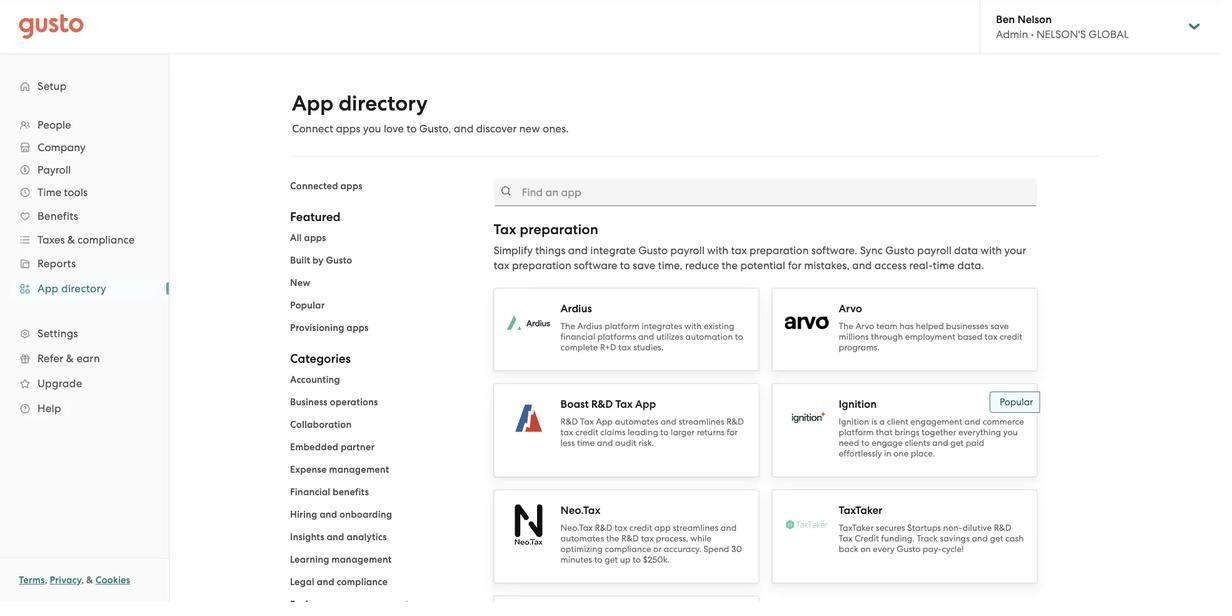 Task type: vqa. For each thing, say whether or not it's contained in the screenshot.
Multiple pay rates and schedules on the left top of page
no



Task type: locate. For each thing, give the bounding box(es) containing it.
app up leading
[[635, 398, 656, 411]]

streamlines up returns
[[679, 417, 725, 427]]

to right automation
[[735, 332, 743, 342]]

list for categories
[[290, 373, 475, 603]]

to left the larger
[[661, 428, 669, 438]]

learning management link
[[290, 555, 392, 566]]

automates
[[615, 417, 659, 427], [561, 534, 604, 544]]

app down reports
[[38, 283, 58, 295]]

to right love
[[407, 123, 417, 135]]

tax up simplify
[[494, 221, 516, 238]]

partner
[[341, 442, 375, 453]]

credit inside arvo the arvo team has helped businesses save millions through employment based tax credit programs.
[[1000, 332, 1023, 342]]

0 vertical spatial taxtaker
[[839, 504, 883, 517]]

1 vertical spatial the
[[606, 534, 619, 544]]

back
[[839, 545, 859, 555]]

you inside app directory connect apps you love to gusto, and discover new ones.
[[363, 123, 381, 135]]

platforms
[[598, 332, 636, 342]]

automates up leading
[[615, 417, 659, 427]]

popular
[[290, 300, 325, 311], [1000, 397, 1033, 408]]

business
[[290, 397, 328, 408]]

taxtaker taxtaker secures startups non-dilutive r&d tax credit funding. track savings and get cash back on every gusto pay-cycle!
[[839, 504, 1024, 555]]

with up 'reduce'
[[707, 245, 729, 257]]

through
[[871, 332, 903, 342]]

app up connect
[[292, 91, 334, 116]]

need
[[839, 438, 859, 449]]

0 horizontal spatial time
[[577, 438, 595, 449]]

and right gusto,
[[454, 123, 474, 135]]

tax inside arvo the arvo team has helped businesses save millions through employment based tax credit programs.
[[985, 332, 998, 342]]

tax up less
[[561, 428, 574, 438]]

home image
[[19, 14, 84, 39]]

time right less
[[577, 438, 595, 449]]

2 the from the left
[[839, 321, 854, 332]]

apps right provisioning
[[347, 323, 369, 334]]

1 vertical spatial for
[[727, 428, 738, 438]]

and up the larger
[[661, 417, 677, 427]]

2 horizontal spatial credit
[[1000, 332, 1023, 342]]

admin
[[996, 28, 1029, 40]]

time,
[[658, 260, 683, 272]]

for right returns
[[727, 428, 738, 438]]

setup
[[38, 80, 67, 93]]

app inside list
[[38, 283, 58, 295]]

list
[[0, 114, 169, 422], [290, 231, 475, 336], [290, 373, 475, 603]]

1 horizontal spatial credit
[[630, 523, 652, 534]]

1 horizontal spatial directory
[[339, 91, 428, 116]]

0 horizontal spatial for
[[727, 428, 738, 438]]

payroll
[[671, 245, 705, 257], [918, 245, 952, 257]]

connect
[[292, 123, 333, 135]]

client
[[887, 417, 909, 427]]

2 , from the left
[[81, 575, 84, 587]]

accounting
[[290, 375, 340, 386]]

that
[[876, 428, 893, 438]]

gusto right by
[[326, 255, 352, 266]]

1 vertical spatial credit
[[576, 428, 598, 438]]

time tools
[[38, 186, 88, 199]]

r&d inside the taxtaker taxtaker secures startups non-dilutive r&d tax credit funding. track savings and get cash back on every gusto pay-cycle!
[[994, 523, 1012, 534]]

gusto inside list
[[326, 255, 352, 266]]

has
[[900, 321, 914, 332]]

app directory link
[[13, 278, 156, 300]]

the inside ardius the ardius platform integrates with existing financial platforms and utilizes automation to complete r+d tax studies.
[[561, 321, 575, 332]]

save left time,
[[633, 260, 655, 272]]

insights and analytics
[[290, 532, 387, 543]]

App Search field
[[494, 179, 1038, 206]]

1 vertical spatial save
[[991, 321, 1009, 332]]

apps
[[336, 123, 361, 135], [341, 181, 363, 192], [304, 233, 326, 244], [347, 323, 369, 334]]

0 horizontal spatial with
[[685, 321, 702, 332]]

preparation up things
[[520, 221, 598, 238]]

payroll up 'reduce'
[[671, 245, 705, 257]]

people
[[38, 119, 71, 131]]

streamlines inside neo.tax neo.tax r&d tax credit app streamlines and automates the r&d tax process, while optimizing compliance or accuracy. spend 30 minutes to get up to $250k.
[[673, 523, 719, 534]]

1 horizontal spatial payroll
[[918, 245, 952, 257]]

0 horizontal spatial the
[[561, 321, 575, 332]]

ignition left the is
[[839, 417, 870, 427]]

•
[[1031, 28, 1034, 40]]

directory inside app directory connect apps you love to gusto, and discover new ones.
[[339, 91, 428, 116]]

directory up love
[[339, 91, 428, 116]]

app inside app directory connect apps you love to gusto, and discover new ones.
[[292, 91, 334, 116]]

gusto up access
[[886, 245, 915, 257]]

preparation up "potential"
[[750, 245, 809, 257]]

tax down boast
[[580, 417, 594, 427]]

gusto down funding.
[[897, 545, 921, 555]]

to down integrate
[[620, 260, 630, 272]]

0 vertical spatial platform
[[605, 321, 640, 332]]

get inside ignition ignition is a client engagement and commerce platform that brings together everything you need to engage clients and get paid effortlessly in one place.
[[951, 438, 964, 449]]

compliance down learning management
[[337, 577, 388, 589]]

time down data
[[933, 260, 955, 272]]

1 horizontal spatial time
[[933, 260, 955, 272]]

the
[[561, 321, 575, 332], [839, 321, 854, 332]]

with left your
[[981, 245, 1002, 257]]

a
[[880, 417, 885, 427]]

privacy link
[[50, 575, 81, 587]]

1 vertical spatial management
[[332, 555, 392, 566]]

0 horizontal spatial get
[[605, 555, 618, 566]]

0 vertical spatial automates
[[615, 417, 659, 427]]

1 taxtaker from the top
[[839, 504, 883, 517]]

settings link
[[13, 323, 156, 345]]

1 horizontal spatial popular
[[1000, 397, 1033, 408]]

platform up need
[[839, 428, 874, 438]]

audit
[[615, 438, 637, 449]]

benefits
[[38, 210, 78, 223]]

0 horizontal spatial automates
[[561, 534, 604, 544]]

your
[[1005, 245, 1027, 257]]

popular down new
[[290, 300, 325, 311]]

ardius logo image
[[507, 316, 551, 331]]

credit right based
[[1000, 332, 1023, 342]]

0 horizontal spatial platform
[[605, 321, 640, 332]]

built by gusto link
[[290, 255, 352, 266]]

time tools button
[[13, 181, 156, 204]]

sync
[[860, 245, 883, 257]]

the up millions
[[839, 321, 854, 332]]

complete
[[561, 343, 598, 353]]

1 vertical spatial you
[[1004, 428, 1018, 438]]

taxes & compliance
[[38, 234, 135, 246]]

0 vertical spatial credit
[[1000, 332, 1023, 342]]

platform up platforms on the bottom of the page
[[605, 321, 640, 332]]

1 vertical spatial popular
[[1000, 397, 1033, 408]]

tax up "potential"
[[731, 245, 747, 257]]

and up the 30
[[721, 523, 737, 534]]

1 vertical spatial taxtaker
[[839, 523, 874, 534]]

1 horizontal spatial platform
[[839, 428, 874, 438]]

0 vertical spatial management
[[329, 465, 389, 476]]

payroll button
[[13, 159, 156, 181]]

0 vertical spatial the
[[722, 260, 738, 272]]

get left cash
[[990, 534, 1004, 544]]

0 vertical spatial directory
[[339, 91, 428, 116]]

compliance inside neo.tax neo.tax r&d tax credit app streamlines and automates the r&d tax process, while optimizing compliance or accuracy. spend 30 minutes to get up to $250k.
[[605, 545, 651, 555]]

1 vertical spatial neo.tax
[[561, 523, 593, 534]]

None search field
[[494, 179, 1038, 206]]

company
[[38, 141, 85, 154]]

list containing accounting
[[290, 373, 475, 603]]

businesses
[[946, 321, 989, 332]]

directory inside "gusto navigation" element
[[61, 283, 106, 295]]

and down financial benefits
[[320, 510, 337, 521]]

0 vertical spatial neo.tax
[[561, 504, 601, 517]]

reports
[[38, 258, 76, 270]]

1 payroll from the left
[[671, 245, 705, 257]]

1 vertical spatial compliance
[[605, 545, 651, 555]]

2 horizontal spatial compliance
[[605, 545, 651, 555]]

0 vertical spatial streamlines
[[679, 417, 725, 427]]

0 horizontal spatial compliance
[[78, 234, 135, 246]]

secures
[[876, 523, 906, 534]]

0 vertical spatial time
[[933, 260, 955, 272]]

0 vertical spatial you
[[363, 123, 381, 135]]

automates up "optimizing"
[[561, 534, 604, 544]]

1 vertical spatial ignition
[[839, 417, 870, 427]]

automates inside neo.tax neo.tax r&d tax credit app streamlines and automates the r&d tax process, while optimizing compliance or accuracy. spend 30 minutes to get up to $250k.
[[561, 534, 604, 544]]

1 ignition from the top
[[839, 398, 877, 411]]

apps right connected
[[341, 181, 363, 192]]

minutes
[[561, 555, 592, 566]]

& inside dropdown button
[[67, 234, 75, 246]]

credit inside boast r&d tax app r&d tax app automates and streamlines r&d tax credit claims leading to larger returns for less time and audit risk.
[[576, 428, 598, 438]]

apps for provisioning apps
[[347, 323, 369, 334]]

1 neo.tax from the top
[[561, 504, 601, 517]]

1 vertical spatial automates
[[561, 534, 604, 544]]

0 horizontal spatial popular
[[290, 300, 325, 311]]

you left love
[[363, 123, 381, 135]]

and down dilutive
[[972, 534, 988, 544]]

platform
[[605, 321, 640, 332], [839, 428, 874, 438]]

the for arvo
[[839, 321, 854, 332]]

terms
[[19, 575, 45, 587]]

1 horizontal spatial save
[[991, 321, 1009, 332]]

save right the businesses
[[991, 321, 1009, 332]]

with inside ardius the ardius platform integrates with existing financial platforms and utilizes automation to complete r+d tax studies.
[[685, 321, 702, 332]]

1 vertical spatial &
[[66, 353, 74, 365]]

, left cookies
[[81, 575, 84, 587]]

1 vertical spatial streamlines
[[673, 523, 719, 534]]

and inside app directory connect apps you love to gusto, and discover new ones.
[[454, 123, 474, 135]]

gusto
[[639, 245, 668, 257], [886, 245, 915, 257], [326, 255, 352, 266], [897, 545, 921, 555]]

hiring
[[290, 510, 317, 521]]

ben nelson admin • nelson's global
[[996, 13, 1129, 40]]

tax right based
[[985, 332, 998, 342]]

2 neo.tax from the top
[[561, 523, 593, 534]]

1 horizontal spatial ,
[[81, 575, 84, 587]]

& left earn
[[66, 353, 74, 365]]

1 horizontal spatial compliance
[[337, 577, 388, 589]]

0 vertical spatial get
[[951, 438, 964, 449]]

tax down platforms on the bottom of the page
[[619, 343, 631, 353]]

0 horizontal spatial credit
[[576, 428, 598, 438]]

management down analytics
[[332, 555, 392, 566]]

to
[[407, 123, 417, 135], [620, 260, 630, 272], [735, 332, 743, 342], [661, 428, 669, 438], [862, 438, 870, 449], [594, 555, 603, 566], [633, 555, 641, 566]]

0 vertical spatial compliance
[[78, 234, 135, 246]]

featured
[[290, 210, 341, 225]]

0 horizontal spatial directory
[[61, 283, 106, 295]]

cycle!
[[942, 545, 964, 555]]

the inside neo.tax neo.tax r&d tax credit app streamlines and automates the r&d tax process, while optimizing compliance or accuracy. spend 30 minutes to get up to $250k.
[[606, 534, 619, 544]]

1 vertical spatial get
[[990, 534, 1004, 544]]

0 vertical spatial for
[[788, 260, 802, 272]]

directory down reports link
[[61, 283, 106, 295]]

less
[[561, 438, 575, 449]]

or
[[653, 545, 662, 555]]

the inside arvo the arvo team has helped businesses save millions through employment based tax credit programs.
[[839, 321, 854, 332]]

&
[[67, 234, 75, 246], [66, 353, 74, 365], [86, 575, 93, 587]]

you down commerce
[[1004, 428, 1018, 438]]

boast r&d tax app logo image
[[507, 397, 551, 441]]

1 vertical spatial time
[[577, 438, 595, 449]]

larger
[[671, 428, 695, 438]]

& inside "link"
[[66, 353, 74, 365]]

& right taxes at the top left of page
[[67, 234, 75, 246]]

0 horizontal spatial payroll
[[671, 245, 705, 257]]

get left up
[[605, 555, 618, 566]]

refer
[[38, 353, 63, 365]]

management for expense management
[[329, 465, 389, 476]]

2 vertical spatial get
[[605, 555, 618, 566]]

0 horizontal spatial the
[[606, 534, 619, 544]]

0 vertical spatial &
[[67, 234, 75, 246]]

all apps link
[[290, 233, 326, 244]]

1 horizontal spatial with
[[707, 245, 729, 257]]

1 horizontal spatial automates
[[615, 417, 659, 427]]

1 the from the left
[[561, 321, 575, 332]]

save inside simplify things and integrate gusto payroll with tax preparation software. sync gusto payroll data with your tax preparation software to save time, reduce the potential for mistakes, and access real-time data.
[[633, 260, 655, 272]]

platform inside ignition ignition is a client engagement and commerce platform that brings together everything you need to engage clients and get paid effortlessly in one place.
[[839, 428, 874, 438]]

list containing all apps
[[290, 231, 475, 336]]

management down partner
[[329, 465, 389, 476]]

& left cookies
[[86, 575, 93, 587]]

tax inside ardius the ardius platform integrates with existing financial platforms and utilizes automation to complete r+d tax studies.
[[619, 343, 631, 353]]

arvo logo image
[[785, 317, 829, 330]]

neo.tax logo image
[[507, 503, 551, 547]]

2 horizontal spatial get
[[990, 534, 1004, 544]]

claims
[[601, 428, 626, 438]]

1 vertical spatial directory
[[61, 283, 106, 295]]

apps right all
[[304, 233, 326, 244]]

the for ardius
[[561, 321, 575, 332]]

apps right connect
[[336, 123, 361, 135]]

credit inside neo.tax neo.tax r&d tax credit app streamlines and automates the r&d tax process, while optimizing compliance or accuracy. spend 30 minutes to get up to $250k.
[[630, 523, 652, 534]]

ignition logo image
[[785, 409, 829, 429]]

new
[[290, 278, 310, 289]]

1 horizontal spatial you
[[1004, 428, 1018, 438]]

2 horizontal spatial with
[[981, 245, 1002, 257]]

1 horizontal spatial for
[[788, 260, 802, 272]]

compliance down benefits link
[[78, 234, 135, 246]]

preparation down things
[[512, 260, 572, 272]]

0 vertical spatial ignition
[[839, 398, 877, 411]]

to inside app directory connect apps you love to gusto, and discover new ones.
[[407, 123, 417, 135]]

embedded partner
[[290, 442, 375, 453]]

for inside boast r&d tax app r&d tax app automates and streamlines r&d tax credit claims leading to larger returns for less time and audit risk.
[[727, 428, 738, 438]]

apps inside app directory connect apps you love to gusto, and discover new ones.
[[336, 123, 361, 135]]

compliance inside dropdown button
[[78, 234, 135, 246]]

get left paid
[[951, 438, 964, 449]]

0 vertical spatial popular
[[290, 300, 325, 311]]

0 vertical spatial save
[[633, 260, 655, 272]]

streamlines up while
[[673, 523, 719, 534]]

the up financial in the bottom left of the page
[[561, 321, 575, 332]]

save inside arvo the arvo team has helped businesses save millions through employment based tax credit programs.
[[991, 321, 1009, 332]]

credit left claims
[[576, 428, 598, 438]]

2 vertical spatial preparation
[[512, 260, 572, 272]]

directory for app directory connect apps you love to gusto, and discover new ones.
[[339, 91, 428, 116]]

1 vertical spatial arvo
[[856, 321, 874, 332]]

2 vertical spatial credit
[[630, 523, 652, 534]]

streamlines
[[679, 417, 725, 427], [673, 523, 719, 534]]

apps for all apps
[[304, 233, 326, 244]]

1 horizontal spatial get
[[951, 438, 964, 449]]

for right "potential"
[[788, 260, 802, 272]]

and up studies. at the bottom right of the page
[[638, 332, 654, 342]]

savings
[[940, 534, 970, 544]]

tax up back
[[839, 534, 853, 544]]

with up automation
[[685, 321, 702, 332]]

credit
[[855, 534, 879, 544]]

, left privacy link
[[45, 575, 47, 587]]

0 horizontal spatial save
[[633, 260, 655, 272]]

2 vertical spatial compliance
[[337, 577, 388, 589]]

0 horizontal spatial you
[[363, 123, 381, 135]]

integrates
[[642, 321, 682, 332]]

onboarding
[[340, 510, 392, 521]]

preparation
[[520, 221, 598, 238], [750, 245, 809, 257], [512, 260, 572, 272]]

ignition up the is
[[839, 398, 877, 411]]

financial
[[561, 332, 595, 342]]

1 horizontal spatial the
[[839, 321, 854, 332]]

to inside ardius the ardius platform integrates with existing financial platforms and utilizes automation to complete r+d tax studies.
[[735, 332, 743, 342]]

credit left 'app'
[[630, 523, 652, 534]]

1 vertical spatial platform
[[839, 428, 874, 438]]

0 horizontal spatial ,
[[45, 575, 47, 587]]

automates inside boast r&d tax app r&d tax app automates and streamlines r&d tax credit claims leading to larger returns for less time and audit risk.
[[615, 417, 659, 427]]

provisioning
[[290, 323, 344, 334]]

1 horizontal spatial the
[[722, 260, 738, 272]]

together
[[922, 428, 957, 438]]

place.
[[911, 449, 935, 459]]

r&d
[[591, 398, 613, 411], [561, 417, 578, 427], [727, 417, 744, 427], [595, 523, 613, 534], [994, 523, 1012, 534], [622, 534, 639, 544]]

millions
[[839, 332, 869, 342]]

compliance up up
[[605, 545, 651, 555]]

tax up up
[[615, 523, 627, 534]]

to inside simplify things and integrate gusto payroll with tax preparation software. sync gusto payroll data with your tax preparation software to save time, reduce the potential for mistakes, and access real-time data.
[[620, 260, 630, 272]]

payroll up real-
[[918, 245, 952, 257]]

management
[[329, 465, 389, 476], [332, 555, 392, 566]]

to up effortlessly
[[862, 438, 870, 449]]

you inside ignition ignition is a client engagement and commerce platform that brings together everything you need to engage clients and get paid effortlessly in one place.
[[1004, 428, 1018, 438]]

simplify things and integrate gusto payroll with tax preparation software. sync gusto payroll data with your tax preparation software to save time, reduce the potential for mistakes, and access real-time data.
[[494, 245, 1027, 272]]

popular up commerce
[[1000, 397, 1033, 408]]

by
[[313, 255, 324, 266]]



Task type: describe. For each thing, give the bounding box(es) containing it.
cookies
[[96, 575, 130, 587]]

ardius the ardius platform integrates with existing financial platforms and utilizes automation to complete r+d tax studies.
[[561, 302, 743, 353]]

and inside neo.tax neo.tax r&d tax credit app streamlines and automates the r&d tax process, while optimizing compliance or accuracy. spend 30 minutes to get up to $250k.
[[721, 523, 737, 534]]

financial benefits
[[290, 487, 369, 498]]

earn
[[77, 353, 100, 365]]

0 vertical spatial arvo
[[839, 302, 862, 315]]

data
[[954, 245, 978, 257]]

reports link
[[13, 253, 156, 275]]

learning
[[290, 555, 329, 566]]

embedded partner link
[[290, 442, 375, 453]]

nelson
[[1018, 13, 1052, 25]]

tax down simplify
[[494, 260, 510, 272]]

everything
[[959, 428, 1001, 438]]

0 vertical spatial ardius
[[561, 302, 592, 315]]

utilizes
[[656, 332, 684, 342]]

tax preparation
[[494, 221, 598, 238]]

upgrade
[[38, 378, 82, 390]]

and up learning management link
[[327, 532, 344, 543]]

things
[[535, 245, 566, 257]]

refer & earn link
[[13, 348, 156, 370]]

mistakes,
[[804, 260, 850, 272]]

hiring and onboarding link
[[290, 510, 392, 521]]

the inside simplify things and integrate gusto payroll with tax preparation software. sync gusto payroll data with your tax preparation software to save time, reduce the potential for mistakes, and access real-time data.
[[722, 260, 738, 272]]

gusto,
[[419, 123, 451, 135]]

tax up or
[[641, 534, 654, 544]]

gusto up time,
[[639, 245, 668, 257]]

terms link
[[19, 575, 45, 587]]

while
[[691, 534, 712, 544]]

business operations
[[290, 397, 378, 408]]

one
[[894, 449, 909, 459]]

access
[[875, 260, 907, 272]]

provisioning apps link
[[290, 323, 369, 334]]

management for learning management
[[332, 555, 392, 566]]

legal and compliance
[[290, 577, 388, 589]]

analytics
[[347, 532, 387, 543]]

1 vertical spatial ardius
[[578, 321, 603, 332]]

new
[[519, 123, 540, 135]]

funding.
[[881, 534, 915, 544]]

to down "optimizing"
[[594, 555, 603, 566]]

cash
[[1006, 534, 1024, 544]]

reduce
[[685, 260, 719, 272]]

hiring and onboarding
[[290, 510, 392, 521]]

apps for connected apps
[[341, 181, 363, 192]]

1 , from the left
[[45, 575, 47, 587]]

2 ignition from the top
[[839, 417, 870, 427]]

programs.
[[839, 343, 880, 353]]

built by gusto
[[290, 255, 352, 266]]

insights
[[290, 532, 324, 543]]

benefits link
[[13, 205, 156, 228]]

to inside ignition ignition is a client engagement and commerce platform that brings together everything you need to engage clients and get paid effortlessly in one place.
[[862, 438, 870, 449]]

directory for app directory
[[61, 283, 106, 295]]

ignition ignition is a client engagement and commerce platform that brings together everything you need to engage clients and get paid effortlessly in one place.
[[839, 398, 1024, 459]]

tax inside the taxtaker taxtaker secures startups non-dilutive r&d tax credit funding. track savings and get cash back on every gusto pay-cycle!
[[839, 534, 853, 544]]

embedded
[[290, 442, 338, 453]]

boast
[[561, 398, 589, 411]]

connected apps
[[290, 181, 363, 192]]

2 taxtaker from the top
[[839, 523, 874, 534]]

privacy
[[50, 575, 81, 587]]

all apps
[[290, 233, 326, 244]]

brings
[[895, 428, 920, 438]]

to right up
[[633, 555, 641, 566]]

taxes & compliance button
[[13, 229, 156, 251]]

legal
[[290, 577, 314, 589]]

for inside simplify things and integrate gusto payroll with tax preparation software. sync gusto payroll data with your tax preparation software to save time, reduce the potential for mistakes, and access real-time data.
[[788, 260, 802, 272]]

compliance for taxes & compliance
[[78, 234, 135, 246]]

and down claims
[[597, 438, 613, 449]]

time inside boast r&d tax app r&d tax app automates and streamlines r&d tax credit claims leading to larger returns for less time and audit risk.
[[577, 438, 595, 449]]

and inside the taxtaker taxtaker secures startups non-dilutive r&d tax credit funding. track savings and get cash back on every gusto pay-cycle!
[[972, 534, 988, 544]]

up
[[620, 555, 631, 566]]

app directory connect apps you love to gusto, and discover new ones.
[[292, 91, 569, 135]]

potential
[[741, 260, 785, 272]]

& for compliance
[[67, 234, 75, 246]]

commerce
[[983, 417, 1024, 427]]

and up everything
[[965, 417, 981, 427]]

financial benefits link
[[290, 487, 369, 498]]

settings
[[38, 328, 78, 340]]

tax up claims
[[616, 398, 633, 411]]

people button
[[13, 114, 156, 136]]

connected
[[290, 181, 338, 192]]

returns
[[697, 428, 725, 438]]

time inside simplify things and integrate gusto payroll with tax preparation software. sync gusto payroll data with your tax preparation software to save time, reduce the potential for mistakes, and access real-time data.
[[933, 260, 955, 272]]

to inside boast r&d tax app r&d tax app automates and streamlines r&d tax credit claims leading to larger returns for less time and audit risk.
[[661, 428, 669, 438]]

taxtaker logo image
[[785, 520, 829, 531]]

1 vertical spatial preparation
[[750, 245, 809, 257]]

gusto navigation element
[[0, 54, 169, 442]]

gusto inside the taxtaker taxtaker secures startups non-dilutive r&d tax credit funding. track savings and get cash back on every gusto pay-cycle!
[[897, 545, 921, 555]]

pay-
[[923, 545, 942, 555]]

tools
[[64, 186, 88, 199]]

& for earn
[[66, 353, 74, 365]]

and down together
[[933, 438, 949, 449]]

engage
[[872, 438, 903, 449]]

get inside neo.tax neo.tax r&d tax credit app streamlines and automates the r&d tax process, while optimizing compliance or accuracy. spend 30 minutes to get up to $250k.
[[605, 555, 618, 566]]

optimizing
[[561, 545, 603, 555]]

and right legal at left
[[317, 577, 334, 589]]

compliance for legal and compliance
[[337, 577, 388, 589]]

insights and analytics link
[[290, 532, 387, 543]]

and inside ardius the ardius platform integrates with existing financial platforms and utilizes automation to complete r+d tax studies.
[[638, 332, 654, 342]]

get inside the taxtaker taxtaker secures startups non-dilutive r&d tax credit funding. track savings and get cash back on every gusto pay-cycle!
[[990, 534, 1004, 544]]

app directory
[[38, 283, 106, 295]]

is
[[872, 417, 877, 427]]

accuracy.
[[664, 545, 702, 555]]

business operations link
[[290, 397, 378, 408]]

global
[[1089, 28, 1129, 40]]

r+d
[[600, 343, 616, 353]]

software.
[[812, 245, 858, 257]]

expense management link
[[290, 465, 389, 476]]

app
[[654, 523, 671, 534]]

2 vertical spatial &
[[86, 575, 93, 587]]

help
[[38, 403, 61, 415]]

cookies button
[[96, 574, 130, 589]]

new link
[[290, 278, 310, 289]]

platform inside ardius the ardius platform integrates with existing financial platforms and utilizes automation to complete r+d tax studies.
[[605, 321, 640, 332]]

list containing people
[[0, 114, 169, 422]]

payroll
[[38, 164, 71, 176]]

streamlines inside boast r&d tax app r&d tax app automates and streamlines r&d tax credit claims leading to larger returns for less time and audit risk.
[[679, 417, 725, 427]]

arvo the arvo team has helped businesses save millions through employment based tax credit programs.
[[839, 302, 1023, 353]]

tax inside boast r&d tax app r&d tax app automates and streamlines r&d tax credit claims leading to larger returns for less time and audit risk.
[[561, 428, 574, 438]]

and up software
[[568, 245, 588, 257]]

dilutive
[[963, 523, 992, 534]]

list for featured
[[290, 231, 475, 336]]

collaboration link
[[290, 420, 352, 431]]

ones.
[[543, 123, 569, 135]]

0 vertical spatial preparation
[[520, 221, 598, 238]]

2 payroll from the left
[[918, 245, 952, 257]]

and down sync
[[852, 260, 872, 272]]

leading
[[628, 428, 658, 438]]

automation
[[686, 332, 733, 342]]

built
[[290, 255, 310, 266]]

real-
[[910, 260, 933, 272]]

app up claims
[[596, 417, 613, 427]]

track
[[917, 534, 938, 544]]

popular inside list
[[290, 300, 325, 311]]



